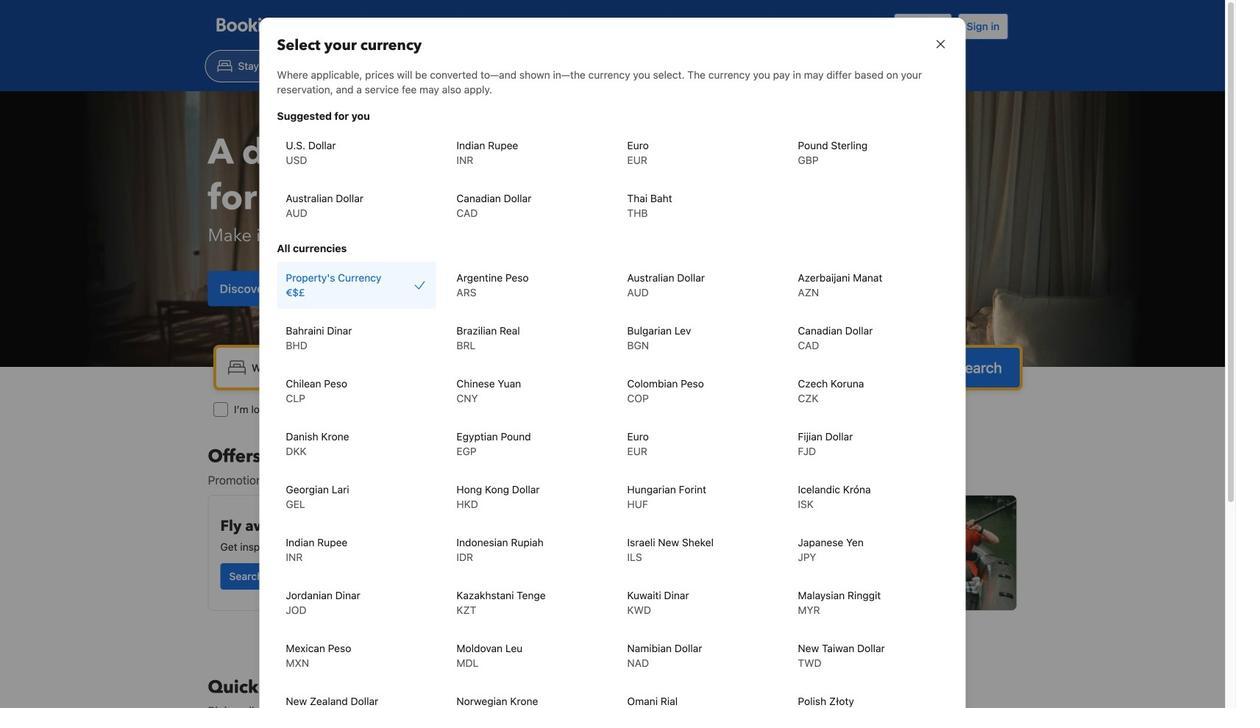 Task type: locate. For each thing, give the bounding box(es) containing it.
main content
[[202, 445, 1023, 709]]

dialog
[[242, 0, 984, 709]]



Task type: vqa. For each thing, say whether or not it's contained in the screenshot.
Main Content
yes



Task type: describe. For each thing, give the bounding box(es) containing it.
fly away to your dream vacation image
[[503, 508, 594, 599]]

booking.com image
[[217, 18, 323, 35]]

a young girl and woman kayak on a river image
[[619, 496, 1017, 611]]



